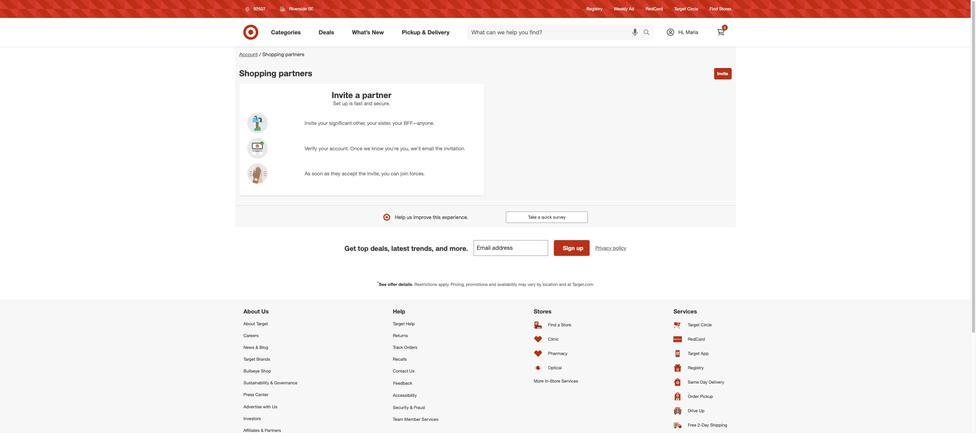 Task type: vqa. For each thing, say whether or not it's contained in the screenshot.
'Sharper' to the right
no



Task type: locate. For each thing, give the bounding box(es) containing it.
0 horizontal spatial redcard
[[646, 6, 663, 12]]

the right email
[[436, 145, 443, 151]]

0 horizontal spatial a
[[356, 90, 360, 100]]

invite for significant
[[305, 120, 317, 126]]

hi,
[[679, 29, 685, 35]]

registry link down target app
[[674, 361, 728, 375]]

find up 3 'link'
[[710, 6, 719, 12]]

1 vertical spatial delivery
[[709, 380, 725, 385]]

delivery
[[428, 28, 450, 36], [709, 380, 725, 385]]

& for governance
[[270, 380, 273, 386]]

1 vertical spatial up
[[577, 245, 584, 252]]

0 vertical spatial pickup
[[402, 28, 421, 36]]

account
[[239, 51, 258, 57]]

1 horizontal spatial registry link
[[674, 361, 728, 375]]

privacy
[[596, 245, 612, 251]]

target app
[[688, 351, 709, 356]]

0 vertical spatial about
[[244, 308, 260, 315]]

*
[[378, 281, 379, 285]]

help left the us
[[395, 214, 406, 220]]

the
[[436, 145, 443, 151], [359, 171, 366, 177]]

feedback
[[394, 381, 413, 386]]

invite inside button
[[718, 71, 729, 76]]

experience.
[[443, 214, 469, 220]]

0 vertical spatial redcard link
[[646, 6, 663, 12]]

at
[[568, 282, 572, 287]]

pickup & delivery link
[[396, 24, 459, 40]]

redcard link
[[646, 6, 663, 12], [674, 332, 728, 347]]

1 vertical spatial the
[[359, 171, 366, 177]]

categories
[[271, 28, 301, 36]]

target inside about target link
[[256, 321, 268, 326]]

1 vertical spatial about
[[244, 321, 255, 326]]

1 vertical spatial us
[[410, 369, 415, 374]]

about up about target
[[244, 308, 260, 315]]

security & fraud
[[393, 405, 425, 410]]

offer
[[388, 282, 398, 287]]

pickup & delivery
[[402, 28, 450, 36]]

invite a partner set up is fast and secure.
[[332, 90, 392, 107]]

up left is
[[342, 100, 348, 107]]

0 vertical spatial delivery
[[428, 28, 450, 36]]

press
[[244, 392, 254, 398]]

1 vertical spatial find
[[549, 322, 557, 328]]

forces.
[[410, 171, 425, 177]]

registry up same
[[688, 365, 704, 371]]

in-
[[545, 378, 551, 384]]

we
[[364, 145, 371, 151]]

target help
[[393, 321, 415, 326]]

delivery for same day delivery
[[709, 380, 725, 385]]

day right same
[[701, 380, 708, 385]]

take
[[529, 215, 537, 220]]

pickup right order
[[701, 394, 714, 399]]

0 vertical spatial up
[[342, 100, 348, 107]]

target.com
[[573, 282, 594, 287]]

your right 'verify'
[[319, 145, 329, 151]]

pharmacy link
[[534, 347, 579, 361]]

None text field
[[474, 240, 549, 256]]

up right 'sign'
[[577, 245, 584, 252]]

& inside "link"
[[261, 428, 264, 433]]

2 vertical spatial us
[[272, 404, 278, 410]]

what's new
[[352, 28, 384, 36]]

1 vertical spatial registry
[[688, 365, 704, 371]]

partners down the categories link in the top left of the page
[[286, 51, 305, 57]]

1 horizontal spatial redcard link
[[674, 332, 728, 347]]

take a quick survey button
[[506, 212, 588, 223]]

availability
[[498, 282, 518, 287]]

0 horizontal spatial invite
[[305, 120, 317, 126]]

know
[[372, 145, 384, 151]]

news & blog link
[[244, 342, 298, 353]]

a inside invite a partner set up is fast and secure.
[[356, 90, 360, 100]]

target circle up hi, maria
[[675, 6, 699, 12]]

us right with on the left of the page
[[272, 404, 278, 410]]

target
[[675, 6, 687, 12], [256, 321, 268, 326], [393, 321, 405, 326], [688, 322, 700, 328], [688, 351, 700, 356], [244, 357, 255, 362]]

help inside "link"
[[406, 321, 415, 326]]

target down news
[[244, 357, 255, 362]]

1 vertical spatial invite
[[332, 90, 353, 100]]

1 horizontal spatial pickup
[[701, 394, 714, 399]]

shipping
[[711, 423, 728, 428]]

0 horizontal spatial registry
[[587, 6, 603, 12]]

store down optical link
[[551, 378, 561, 384]]

help up returns "link"
[[406, 321, 415, 326]]

track
[[393, 345, 403, 350]]

1 horizontal spatial circle
[[701, 322, 713, 328]]

2 horizontal spatial invite
[[718, 71, 729, 76]]

1 horizontal spatial store
[[562, 322, 572, 328]]

invite,
[[367, 171, 380, 177]]

pricing,
[[451, 282, 465, 287]]

advertise with us link
[[244, 401, 298, 413]]

target up target app
[[688, 322, 700, 328]]

as soon as they accept the invite, you can join forces.
[[305, 171, 425, 177]]

categories link
[[265, 24, 310, 40]]

0 horizontal spatial up
[[342, 100, 348, 107]]

invite
[[718, 71, 729, 76], [332, 90, 353, 100], [305, 120, 317, 126]]

0 vertical spatial circle
[[688, 6, 699, 12]]

up inside sign up button
[[577, 245, 584, 252]]

privacy policy link
[[596, 245, 627, 252]]

target inside target app link
[[688, 351, 700, 356]]

0 vertical spatial target circle
[[675, 6, 699, 12]]

pickup right new
[[402, 28, 421, 36]]

account.
[[330, 145, 349, 151]]

store for a
[[562, 322, 572, 328]]

order
[[688, 394, 700, 399]]

delivery for pickup & delivery
[[428, 28, 450, 36]]

1 horizontal spatial up
[[577, 245, 584, 252]]

92507
[[254, 6, 266, 11]]

team member services
[[393, 417, 439, 422]]

search button
[[641, 24, 658, 42]]

a up fast
[[356, 90, 360, 100]]

redcard right the ad
[[646, 6, 663, 12]]

invite inside invite a partner set up is fast and secure.
[[332, 90, 353, 100]]

more
[[534, 378, 544, 384]]

we'll
[[411, 145, 421, 151]]

0 horizontal spatial store
[[551, 378, 561, 384]]

1 horizontal spatial delivery
[[709, 380, 725, 385]]

other,
[[354, 120, 366, 126]]

find
[[710, 6, 719, 12], [549, 322, 557, 328]]

1 horizontal spatial a
[[538, 215, 541, 220]]

target down about us
[[256, 321, 268, 326]]

0 vertical spatial day
[[701, 380, 708, 385]]

1 vertical spatial a
[[538, 215, 541, 220]]

1 vertical spatial stores
[[534, 308, 552, 315]]

0 vertical spatial us
[[262, 308, 269, 315]]

news
[[244, 345, 255, 350]]

registry left weekly
[[587, 6, 603, 12]]

up
[[342, 100, 348, 107], [577, 245, 584, 252]]

0 vertical spatial store
[[562, 322, 572, 328]]

0 vertical spatial registry link
[[587, 6, 603, 12]]

2 vertical spatial help
[[406, 321, 415, 326]]

team member services link
[[393, 414, 439, 425]]

1 vertical spatial registry link
[[674, 361, 728, 375]]

se
[[308, 6, 314, 11]]

0 vertical spatial find
[[710, 6, 719, 12]]

day right 'free'
[[702, 423, 710, 428]]

2 about from the top
[[244, 321, 255, 326]]

0 horizontal spatial delivery
[[428, 28, 450, 36]]

center
[[256, 392, 269, 398]]

find up clinic
[[549, 322, 557, 328]]

riverside se button
[[276, 3, 318, 15]]

& for delivery
[[422, 28, 426, 36]]

stores up find a store link
[[534, 308, 552, 315]]

find a store link
[[534, 318, 579, 332]]

with
[[263, 404, 271, 410]]

privacy policy
[[596, 245, 627, 251]]

stores up 3
[[720, 6, 732, 12]]

target circle up target app link
[[688, 322, 713, 328]]

1 horizontal spatial services
[[562, 378, 579, 384]]

up inside invite a partner set up is fast and secure.
[[342, 100, 348, 107]]

help up target help
[[393, 308, 406, 315]]

shopping right /
[[263, 51, 284, 57]]

redcard up target app
[[688, 337, 706, 342]]

1 horizontal spatial find
[[710, 6, 719, 12]]

1 horizontal spatial stores
[[720, 6, 732, 12]]

bullseye shop link
[[244, 365, 298, 377]]

1 vertical spatial redcard link
[[674, 332, 728, 347]]

store for in-
[[551, 378, 561, 384]]

2 vertical spatial invite
[[305, 120, 317, 126]]

help for help us improve this experience.
[[395, 214, 406, 220]]

& for blog
[[256, 345, 258, 350]]

registry
[[587, 6, 603, 12], [688, 365, 704, 371]]

and left more.
[[436, 244, 448, 252]]

sign
[[563, 245, 575, 252]]

target circle link up target app link
[[674, 318, 728, 332]]

and right fast
[[364, 100, 373, 107]]

same
[[688, 380, 700, 385]]

sign up button
[[554, 240, 590, 256]]

sustainability & governance link
[[244, 377, 298, 389]]

find a store
[[549, 322, 572, 328]]

help us improve this experience.
[[395, 214, 469, 220]]

circle up the maria
[[688, 6, 699, 12]]

redcard link up target app
[[674, 332, 728, 347]]

new
[[372, 28, 384, 36]]

a inside button
[[538, 215, 541, 220]]

registry link left weekly
[[587, 6, 603, 12]]

get top deals, latest trends, and more.
[[345, 244, 468, 252]]

1 vertical spatial store
[[551, 378, 561, 384]]

riverside se
[[289, 6, 314, 11]]

find for find a store
[[549, 322, 557, 328]]

0 vertical spatial a
[[356, 90, 360, 100]]

and left at
[[560, 282, 567, 287]]

investors link
[[244, 413, 298, 425]]

set
[[333, 100, 341, 107]]

1 horizontal spatial invite
[[332, 90, 353, 100]]

2 horizontal spatial us
[[410, 369, 415, 374]]

and inside invite a partner set up is fast and secure.
[[364, 100, 373, 107]]

partners down account / shopping partners
[[279, 68, 313, 78]]

policy
[[613, 245, 627, 251]]

1 horizontal spatial the
[[436, 145, 443, 151]]

2 vertical spatial a
[[558, 322, 560, 328]]

track orders
[[393, 345, 418, 350]]

shopping down /
[[239, 68, 277, 78]]

0 horizontal spatial us
[[262, 308, 269, 315]]

circle up app
[[701, 322, 713, 328]]

2 vertical spatial services
[[422, 417, 439, 422]]

1 vertical spatial redcard
[[688, 337, 706, 342]]

store up clinic link
[[562, 322, 572, 328]]

0 horizontal spatial find
[[549, 322, 557, 328]]

a
[[356, 90, 360, 100], [538, 215, 541, 220], [558, 322, 560, 328]]

0 horizontal spatial the
[[359, 171, 366, 177]]

0 horizontal spatial stores
[[534, 308, 552, 315]]

1 horizontal spatial redcard
[[688, 337, 706, 342]]

drive
[[688, 408, 698, 414]]

1 about from the top
[[244, 308, 260, 315]]

1 vertical spatial day
[[702, 423, 710, 428]]

0 vertical spatial redcard
[[646, 6, 663, 12]]

details.
[[399, 282, 414, 287]]

0 vertical spatial help
[[395, 214, 406, 220]]

a up clinic link
[[558, 322, 560, 328]]

target circle link up hi, maria
[[675, 6, 699, 12]]

app
[[701, 351, 709, 356]]

0 horizontal spatial circle
[[688, 6, 699, 12]]

the left invite,
[[359, 171, 366, 177]]

promotions
[[466, 282, 488, 287]]

2 horizontal spatial a
[[558, 322, 560, 328]]

0 vertical spatial stores
[[720, 6, 732, 12]]

1 vertical spatial help
[[393, 308, 406, 315]]

target up returns
[[393, 321, 405, 326]]

drive up link
[[674, 404, 728, 418]]

us right contact
[[410, 369, 415, 374]]

free 2-day shipping
[[688, 423, 728, 428]]

about up careers
[[244, 321, 255, 326]]

and
[[364, 100, 373, 107], [436, 244, 448, 252], [489, 282, 497, 287], [560, 282, 567, 287]]

weekly ad link
[[615, 6, 635, 12]]

us up about target link
[[262, 308, 269, 315]]

0 vertical spatial invite
[[718, 71, 729, 76]]

redcard link right the ad
[[646, 6, 663, 12]]

0 vertical spatial services
[[674, 308, 698, 315]]

us for contact us
[[410, 369, 415, 374]]

a right the take
[[538, 215, 541, 220]]

press center
[[244, 392, 269, 398]]

target left app
[[688, 351, 700, 356]]

laptop image
[[245, 138, 270, 159]]



Task type: describe. For each thing, give the bounding box(es) containing it.
contact
[[393, 369, 409, 374]]

1 vertical spatial target circle
[[688, 322, 713, 328]]

deals,
[[371, 244, 390, 252]]

what's new link
[[346, 24, 393, 40]]

brands
[[257, 357, 270, 362]]

mailbox image
[[245, 113, 270, 134]]

account / shopping partners
[[239, 51, 305, 57]]

3 link
[[714, 24, 729, 40]]

same day delivery link
[[674, 375, 728, 390]]

1 horizontal spatial us
[[272, 404, 278, 410]]

secure.
[[374, 100, 390, 107]]

free
[[688, 423, 697, 428]]

a for find
[[558, 322, 560, 328]]

1 vertical spatial partners
[[279, 68, 313, 78]]

get
[[345, 244, 356, 252]]

about target link
[[244, 318, 298, 330]]

0 vertical spatial target circle link
[[675, 6, 699, 12]]

1 vertical spatial services
[[562, 378, 579, 384]]

What can we help you find? suggestions appear below search field
[[468, 24, 646, 40]]

0 vertical spatial partners
[[286, 51, 305, 57]]

governance
[[274, 380, 298, 386]]

may
[[519, 282, 527, 287]]

by
[[537, 282, 542, 287]]

0 horizontal spatial registry link
[[587, 6, 603, 12]]

affiliates
[[244, 428, 260, 433]]

recalls link
[[393, 353, 439, 365]]

1 horizontal spatial registry
[[688, 365, 704, 371]]

top
[[358, 244, 369, 252]]

and left availability
[[489, 282, 497, 287]]

0 horizontal spatial pickup
[[402, 28, 421, 36]]

investors
[[244, 416, 261, 421]]

target inside target help "link"
[[393, 321, 405, 326]]

0 horizontal spatial services
[[422, 417, 439, 422]]

a for take
[[538, 215, 541, 220]]

high five image
[[245, 163, 270, 184]]

shopping partners
[[239, 68, 313, 78]]

invite for partner
[[332, 90, 353, 100]]

target inside target brands link
[[244, 357, 255, 362]]

up
[[700, 408, 705, 414]]

bullseye
[[244, 369, 260, 374]]

us for about us
[[262, 308, 269, 315]]

1 vertical spatial target circle link
[[674, 318, 728, 332]]

target brands link
[[244, 353, 298, 365]]

a for invite
[[356, 90, 360, 100]]

help for help
[[393, 308, 406, 315]]

target up hi,
[[675, 6, 687, 12]]

find for find stores
[[710, 6, 719, 12]]

security
[[393, 405, 409, 410]]

affiliates & partners
[[244, 428, 281, 433]]

pharmacy
[[549, 351, 568, 356]]

shop
[[261, 369, 271, 374]]

about for about target
[[244, 321, 255, 326]]

optical
[[549, 365, 562, 371]]

verify
[[305, 145, 317, 151]]

stores inside find stores link
[[720, 6, 732, 12]]

your left significant
[[318, 120, 328, 126]]

sister,
[[379, 120, 391, 126]]

* see offer details. restrictions apply. pricing, promotions and availability may vary by location and at target.com
[[378, 281, 594, 287]]

1 vertical spatial pickup
[[701, 394, 714, 399]]

take a quick survey
[[529, 215, 566, 220]]

about target
[[244, 321, 268, 326]]

your right sister,
[[393, 120, 403, 126]]

riverside
[[289, 6, 307, 11]]

order pickup link
[[674, 390, 728, 404]]

accept
[[342, 171, 358, 177]]

/
[[260, 51, 261, 57]]

target app link
[[674, 347, 728, 361]]

advertise with us
[[244, 404, 278, 410]]

recalls
[[393, 357, 407, 362]]

fraud
[[414, 405, 425, 410]]

0 horizontal spatial redcard link
[[646, 6, 663, 12]]

1 vertical spatial shopping
[[239, 68, 277, 78]]

same day delivery
[[688, 380, 725, 385]]

0 vertical spatial the
[[436, 145, 443, 151]]

account link
[[239, 51, 258, 57]]

invite your significant other, your sister, your bff—anyone.
[[305, 120, 435, 126]]

your right other,
[[367, 120, 377, 126]]

more.
[[450, 244, 468, 252]]

2 horizontal spatial services
[[674, 308, 698, 315]]

0 vertical spatial registry
[[587, 6, 603, 12]]

& for partners
[[261, 428, 264, 433]]

accessibility
[[393, 393, 417, 398]]

feedback button
[[393, 377, 439, 390]]

member
[[405, 417, 421, 422]]

contact us link
[[393, 365, 439, 377]]

team
[[393, 417, 404, 422]]

bullseye shop
[[244, 369, 271, 374]]

this
[[433, 214, 441, 220]]

partners
[[265, 428, 281, 433]]

is
[[350, 100, 353, 107]]

2-
[[698, 423, 702, 428]]

free 2-day shipping link
[[674, 418, 728, 432]]

& for fraud
[[410, 405, 413, 410]]

more in-store services link
[[534, 375, 579, 387]]

0 vertical spatial shopping
[[263, 51, 284, 57]]

location
[[543, 282, 558, 287]]

you,
[[401, 145, 410, 151]]

partner
[[363, 90, 392, 100]]

target help link
[[393, 318, 439, 330]]

maria
[[686, 29, 699, 35]]

about for about us
[[244, 308, 260, 315]]

verify your account. once we know you're you, we'll email the invitation.
[[305, 145, 466, 151]]

sustainability
[[244, 380, 269, 386]]

us
[[407, 214, 412, 220]]

3
[[724, 25, 726, 30]]

careers
[[244, 333, 259, 338]]

92507 button
[[241, 3, 273, 15]]

1 vertical spatial circle
[[701, 322, 713, 328]]

vary
[[528, 282, 536, 287]]



